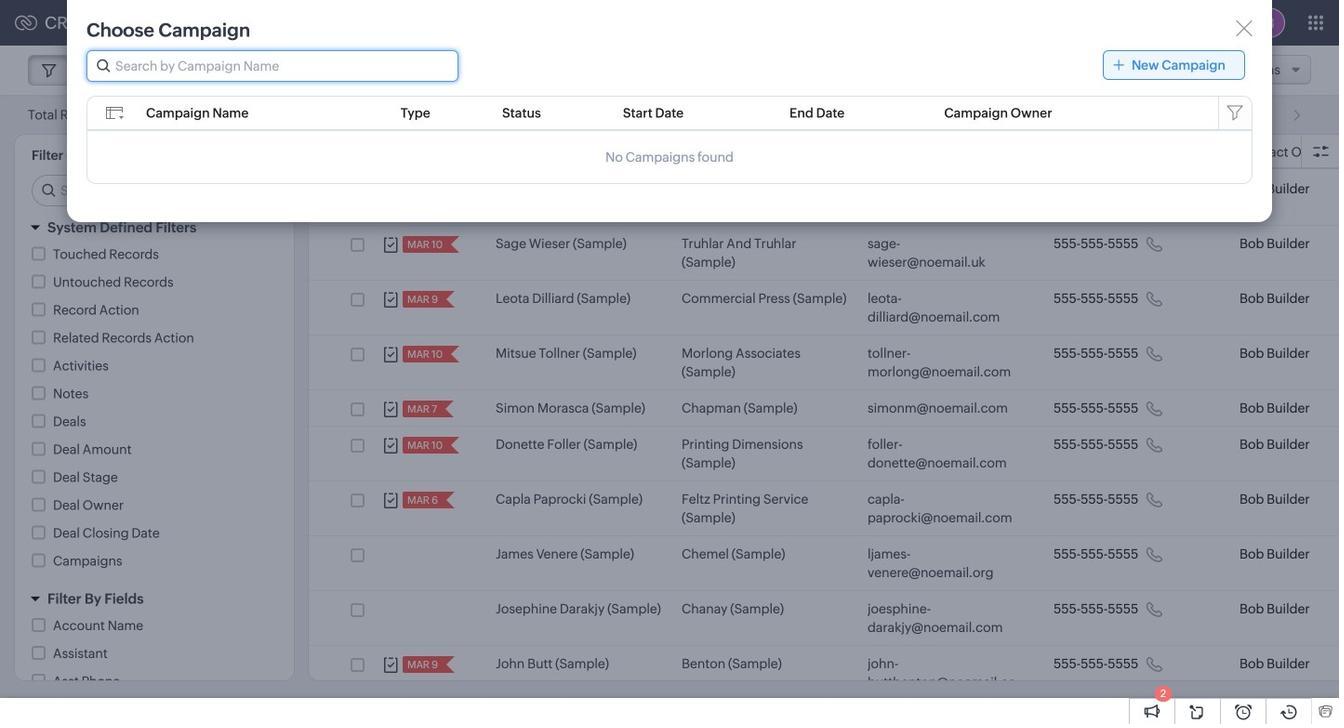 Task type: locate. For each thing, give the bounding box(es) containing it.
navigation
[[1248, 101, 1312, 128]]

Search by Campaign Name text field
[[87, 51, 458, 81]]

Search text field
[[33, 176, 279, 206]]

row group
[[309, 171, 1339, 720]]

profile image
[[1256, 8, 1286, 38]]

search image
[[1104, 15, 1120, 31]]

calendar image
[[1142, 15, 1158, 30]]



Task type: vqa. For each thing, say whether or not it's contained in the screenshot.
middle the
no



Task type: describe. For each thing, give the bounding box(es) containing it.
profile element
[[1245, 0, 1297, 45]]

search element
[[1093, 0, 1131, 46]]

logo image
[[15, 15, 37, 30]]



